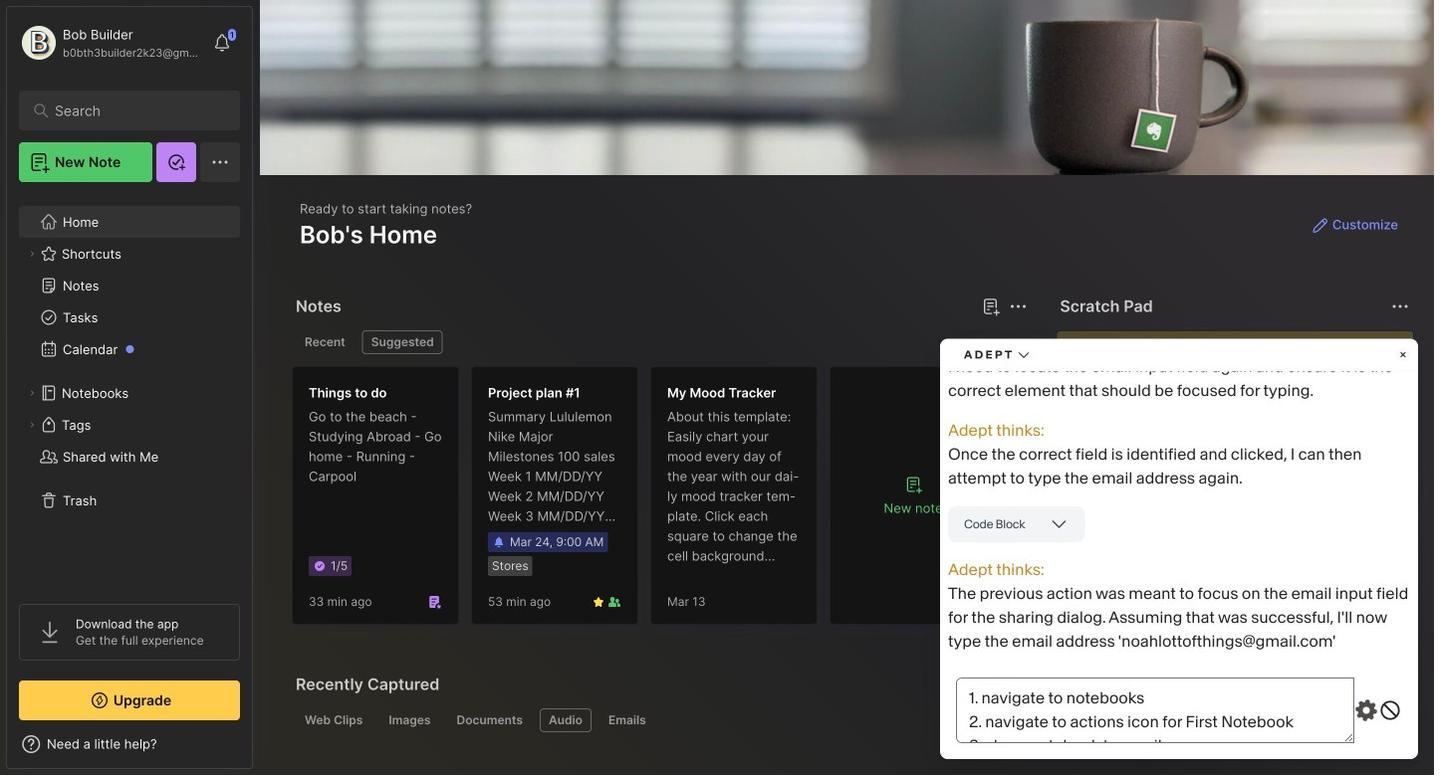 Task type: locate. For each thing, give the bounding box(es) containing it.
0 vertical spatial tab list
[[296, 331, 1024, 355]]

0 horizontal spatial more actions field
[[1004, 293, 1032, 321]]

1 horizontal spatial more actions field
[[1386, 293, 1414, 321]]

more actions image
[[1388, 295, 1412, 319]]

Search text field
[[55, 102, 214, 121]]

WHAT'S NEW field
[[7, 729, 252, 761]]

1 vertical spatial tab list
[[296, 709, 1406, 733]]

tab list
[[296, 331, 1024, 355], [296, 709, 1406, 733]]

more actions image
[[1006, 295, 1030, 319]]

More actions field
[[1004, 293, 1032, 321], [1386, 293, 1414, 321]]

tab
[[296, 331, 354, 355], [362, 331, 443, 355], [296, 709, 372, 733], [380, 709, 440, 733], [448, 709, 532, 733], [540, 709, 592, 733], [600, 709, 655, 733]]

tree
[[7, 194, 252, 587]]

2 more actions field from the left
[[1386, 293, 1414, 321]]

row group
[[292, 367, 1009, 637]]

expand notebooks image
[[26, 387, 38, 399]]

1 tab list from the top
[[296, 331, 1024, 355]]

None search field
[[55, 99, 214, 123]]

main element
[[0, 0, 259, 776]]

Account field
[[19, 23, 203, 63]]

none search field inside main element
[[55, 99, 214, 123]]



Task type: vqa. For each thing, say whether or not it's contained in the screenshot.
1st tab list
yes



Task type: describe. For each thing, give the bounding box(es) containing it.
Start writing… text field
[[1073, 332, 1412, 609]]

expand tags image
[[26, 419, 38, 431]]

tree inside main element
[[7, 194, 252, 587]]

2 tab list from the top
[[296, 709, 1406, 733]]

1 more actions field from the left
[[1004, 293, 1032, 321]]

click to collapse image
[[251, 739, 266, 763]]



